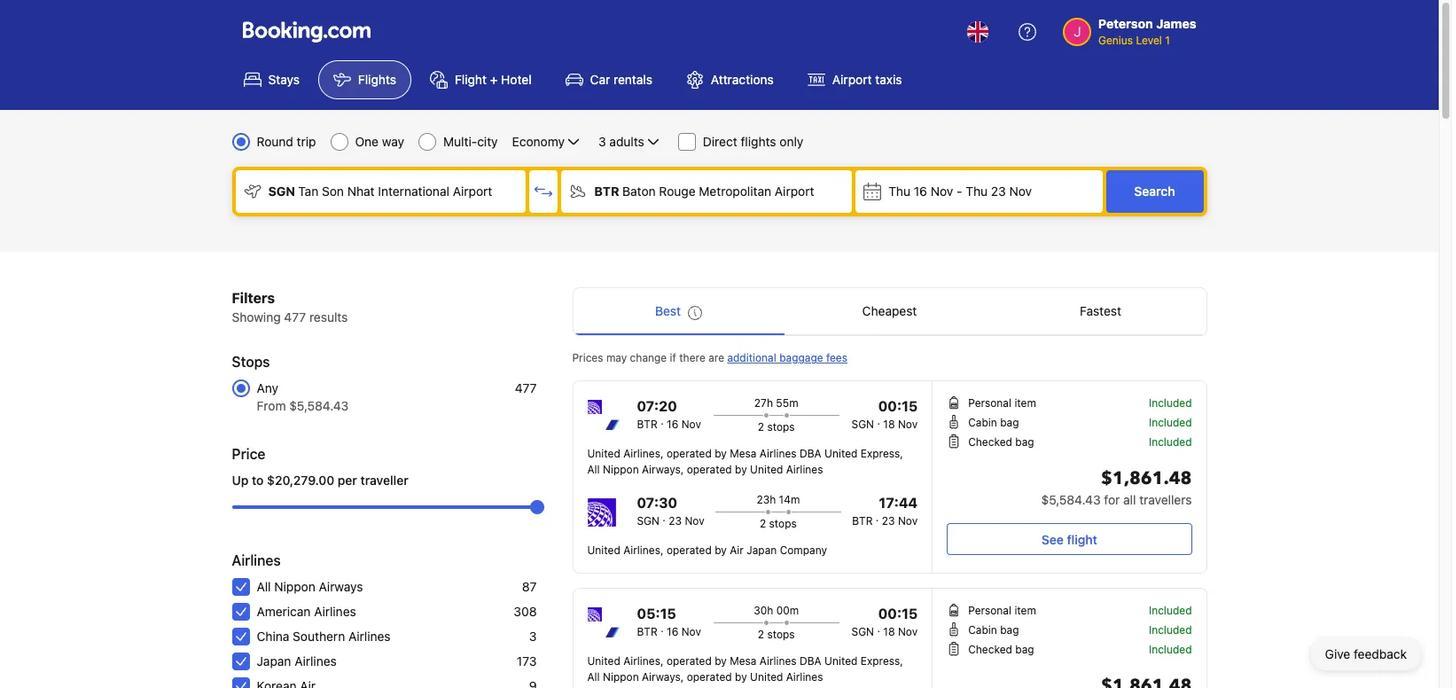 Task type: vqa. For each thing, say whether or not it's contained in the screenshot.
7h 28m to the bottom
no



Task type: describe. For each thing, give the bounding box(es) containing it.
. inside 07:20 btr . 16 nov
[[661, 414, 664, 427]]

23 for 07:30
[[669, 514, 682, 528]]

30h 00m
[[754, 604, 799, 617]]

cabin bag for 07:20
[[969, 416, 1019, 429]]

for
[[1105, 492, 1120, 507]]

2 stops for 05:15
[[758, 628, 795, 641]]

airlines, for 05:15
[[624, 655, 664, 668]]

additional baggage fees link
[[728, 351, 848, 365]]

best
[[655, 303, 681, 318]]

07:30 sgn . 23 nov
[[637, 495, 705, 528]]

27h
[[755, 396, 773, 410]]

son
[[322, 184, 344, 199]]

18 for 05:15
[[884, 625, 895, 639]]

thu 16 nov - thu 23 nov
[[889, 184, 1032, 199]]

economy
[[512, 134, 565, 149]]

23h 14m
[[757, 493, 800, 506]]

checked bag for 05:15
[[969, 643, 1035, 656]]

southern
[[293, 629, 345, 644]]

rentals
[[614, 72, 653, 87]]

00:15 for 07:20
[[879, 398, 918, 414]]

airlines up 23h 14m
[[760, 447, 797, 460]]

multi-city
[[444, 134, 498, 149]]

give feedback button
[[1311, 639, 1422, 671]]

mesa for 07:20
[[730, 447, 757, 460]]

dba for 07:20
[[800, 447, 822, 460]]

up
[[232, 473, 249, 488]]

are
[[709, 351, 725, 365]]

dba for 05:15
[[800, 655, 822, 668]]

united airlines, operated by mesa airlines dba united express , all nippon airways, operated by united airlines for 07:20
[[588, 447, 907, 476]]

see
[[1042, 532, 1064, 547]]

cabin for 07:20
[[969, 416, 998, 429]]

2 included from the top
[[1149, 416, 1192, 429]]

city
[[477, 134, 498, 149]]

travellers
[[1140, 492, 1192, 507]]

car
[[590, 72, 610, 87]]

traveller
[[361, 473, 409, 488]]

05:15
[[637, 606, 677, 622]]

4 included from the top
[[1149, 604, 1192, 617]]

american
[[257, 604, 311, 619]]

$5,584.43 inside $1,861.48 $5,584.43 for all travellers
[[1042, 492, 1101, 507]]

1 horizontal spatial 477
[[515, 380, 537, 396]]

. inside 07:30 sgn . 23 nov
[[663, 511, 666, 524]]

additional
[[728, 351, 777, 365]]

china southern airlines
[[257, 629, 391, 644]]

from
[[257, 398, 286, 413]]

477 inside "filters showing 477 results"
[[284, 310, 306, 325]]

filters showing 477 results
[[232, 290, 348, 325]]

price
[[232, 446, 266, 462]]

16 inside dropdown button
[[914, 184, 928, 199]]

23 for 17:44
[[882, 514, 895, 528]]

nhat
[[347, 184, 375, 199]]

airways
[[319, 579, 363, 594]]

+
[[490, 72, 498, 87]]

metropolitan
[[699, 184, 772, 199]]

23 inside dropdown button
[[991, 184, 1006, 199]]

flight + hotel
[[455, 72, 532, 87]]

hotel
[[501, 72, 532, 87]]

stops
[[232, 354, 270, 370]]

14m
[[779, 493, 800, 506]]

16 for 05:15
[[667, 625, 679, 639]]

car rentals
[[590, 72, 653, 87]]

-
[[957, 184, 963, 199]]

express for 05:15
[[861, 655, 900, 668]]

search
[[1135, 184, 1176, 199]]

trip
[[297, 134, 316, 149]]

multi-
[[444, 134, 477, 149]]

nov inside 07:30 sgn . 23 nov
[[685, 514, 705, 528]]

1
[[1166, 34, 1171, 47]]

any
[[257, 380, 278, 396]]

2 thu from the left
[[966, 184, 988, 199]]

peterson
[[1099, 16, 1154, 31]]

2 for 07:20
[[758, 420, 765, 434]]

to
[[252, 473, 264, 488]]

00:15 sgn . 18 nov for 07:20
[[852, 398, 918, 431]]

personal item for 05:15
[[969, 604, 1037, 617]]

car rentals link
[[550, 60, 668, 99]]

results
[[309, 310, 348, 325]]

17:44
[[879, 495, 918, 511]]

2 stops for 07:30
[[760, 517, 797, 530]]

all for 05:15
[[588, 671, 600, 684]]

05:15 btr . 16 nov
[[637, 606, 701, 639]]

united airlines, operated by mesa airlines dba united express , all nippon airways, operated by united airlines for 05:15
[[588, 655, 907, 684]]

genius
[[1099, 34, 1133, 47]]

airport taxis
[[833, 72, 902, 87]]

one way
[[355, 134, 404, 149]]

airways, for 07:20
[[642, 463, 684, 476]]

sgn tan son nhat international airport
[[268, 184, 493, 199]]

american airlines
[[257, 604, 356, 619]]

filters
[[232, 290, 275, 306]]

company
[[780, 544, 827, 557]]

all for 07:20
[[588, 463, 600, 476]]

3 adults
[[599, 134, 645, 149]]

00:15 sgn . 18 nov for 05:15
[[852, 606, 918, 639]]

flights
[[741, 134, 777, 149]]

only
[[780, 134, 804, 149]]

, for 05:15
[[900, 655, 904, 668]]

1 included from the top
[[1149, 396, 1192, 410]]

1 horizontal spatial airport
[[775, 184, 815, 199]]

baton
[[623, 184, 656, 199]]

checked bag for 07:20
[[969, 435, 1035, 449]]

japan airlines
[[257, 654, 337, 669]]

there
[[680, 351, 706, 365]]

1 thu from the left
[[889, 184, 911, 199]]

fastest
[[1080, 303, 1122, 318]]

23h
[[757, 493, 776, 506]]

airlines, for 07:20
[[624, 447, 664, 460]]

airlines up 14m
[[786, 463, 824, 476]]

sgn inside 07:30 sgn . 23 nov
[[637, 514, 660, 528]]

tab list containing best
[[573, 288, 1207, 336]]

07:20
[[637, 398, 677, 414]]

$5,584.43 inside 'any from $5,584.43'
[[289, 398, 349, 413]]

btr for 17:44
[[852, 514, 873, 528]]

27h 55m
[[755, 396, 799, 410]]

adults
[[610, 134, 645, 149]]

tan
[[298, 184, 319, 199]]

way
[[382, 134, 404, 149]]

nov inside 17:44 btr . 23 nov
[[898, 514, 918, 528]]

airlines down 30h 00m
[[760, 655, 797, 668]]

item for 07:20
[[1015, 396, 1037, 410]]

air
[[730, 544, 744, 557]]

. inside 17:44 btr . 23 nov
[[876, 511, 879, 524]]

3 for 3 adults
[[599, 134, 606, 149]]

express for 07:20
[[861, 447, 900, 460]]

airlines down airways
[[314, 604, 356, 619]]

$1,861.48
[[1102, 467, 1192, 490]]

btr for 07:20
[[637, 418, 658, 431]]

nippon for 05:15
[[603, 671, 639, 684]]



Task type: locate. For each thing, give the bounding box(es) containing it.
0 horizontal spatial thu
[[889, 184, 911, 199]]

16 down "05:15"
[[667, 625, 679, 639]]

united airlines, operated by mesa airlines dba united express , all nippon airways, operated by united airlines down 30h at bottom right
[[588, 655, 907, 684]]

btr inside 07:20 btr . 16 nov
[[637, 418, 658, 431]]

18 for 07:20
[[884, 418, 895, 431]]

booking.com logo image
[[243, 21, 370, 42], [243, 21, 370, 42]]

checked
[[969, 435, 1013, 449], [969, 643, 1013, 656]]

$5,584.43
[[289, 398, 349, 413], [1042, 492, 1101, 507]]

mesa up '23h'
[[730, 447, 757, 460]]

thu left -
[[889, 184, 911, 199]]

included
[[1149, 396, 1192, 410], [1149, 416, 1192, 429], [1149, 435, 1192, 449], [1149, 604, 1192, 617], [1149, 623, 1192, 637], [1149, 643, 1192, 656]]

attractions
[[711, 72, 774, 87]]

2 00:15 sgn . 18 nov from the top
[[852, 606, 918, 639]]

1 item from the top
[[1015, 396, 1037, 410]]

$5,584.43 right from
[[289, 398, 349, 413]]

0 vertical spatial item
[[1015, 396, 1037, 410]]

1 00:15 from the top
[[879, 398, 918, 414]]

airlines up american
[[232, 553, 281, 569]]

1 horizontal spatial 23
[[882, 514, 895, 528]]

2 horizontal spatial airport
[[833, 72, 872, 87]]

0 vertical spatial ,
[[900, 447, 904, 460]]

thu 16 nov - thu 23 nov button
[[856, 170, 1103, 213]]

flight + hotel link
[[415, 60, 547, 99]]

1 personal item from the top
[[969, 396, 1037, 410]]

2 18 from the top
[[884, 625, 895, 639]]

23 down 07:30
[[669, 514, 682, 528]]

0 vertical spatial 477
[[284, 310, 306, 325]]

airport taxis link
[[793, 60, 917, 99]]

0 vertical spatial personal item
[[969, 396, 1037, 410]]

nov inside 05:15 btr . 16 nov
[[682, 625, 701, 639]]

1 dba from the top
[[800, 447, 822, 460]]

1 vertical spatial 00:15
[[879, 606, 918, 622]]

07:30
[[637, 495, 678, 511]]

cabin bag
[[969, 416, 1019, 429], [969, 623, 1019, 637]]

fees
[[827, 351, 848, 365]]

flight
[[455, 72, 487, 87]]

5 included from the top
[[1149, 623, 1192, 637]]

2 vertical spatial 2 stops
[[758, 628, 795, 641]]

dba
[[800, 447, 822, 460], [800, 655, 822, 668]]

0 vertical spatial all
[[588, 463, 600, 476]]

30h
[[754, 604, 774, 617]]

1 vertical spatial express
[[861, 655, 900, 668]]

1 vertical spatial personal item
[[969, 604, 1037, 617]]

2 united airlines, operated by mesa airlines dba united express , all nippon airways, operated by united airlines from the top
[[588, 655, 907, 684]]

1 express from the top
[[861, 447, 900, 460]]

2 vertical spatial all
[[588, 671, 600, 684]]

00:15 sgn . 18 nov
[[852, 398, 918, 431], [852, 606, 918, 639]]

0 vertical spatial cabin bag
[[969, 416, 1019, 429]]

0 vertical spatial personal
[[969, 396, 1012, 410]]

airlines, down 07:20 btr . 16 nov
[[624, 447, 664, 460]]

0 vertical spatial 00:15
[[879, 398, 918, 414]]

2 stops down 30h 00m
[[758, 628, 795, 641]]

$1,861.48 $5,584.43 for all travellers
[[1042, 467, 1192, 507]]

1 vertical spatial 2
[[760, 517, 766, 530]]

change
[[630, 351, 667, 365]]

taxis
[[876, 72, 902, 87]]

tab list
[[573, 288, 1207, 336]]

16 inside 07:20 btr . 16 nov
[[667, 418, 679, 431]]

0 horizontal spatial $5,584.43
[[289, 398, 349, 413]]

3 for 3
[[529, 629, 537, 644]]

showing
[[232, 310, 281, 325]]

1 vertical spatial ,
[[900, 655, 904, 668]]

2 airways, from the top
[[642, 671, 684, 684]]

0 horizontal spatial 23
[[669, 514, 682, 528]]

308
[[514, 604, 537, 619]]

all
[[1124, 492, 1137, 507]]

checked for 05:15
[[969, 643, 1013, 656]]

0 vertical spatial dba
[[800, 447, 822, 460]]

cheapest button
[[784, 288, 996, 334]]

1 vertical spatial airlines,
[[624, 544, 664, 557]]

mesa down 30h at bottom right
[[730, 655, 757, 668]]

1 vertical spatial all
[[257, 579, 271, 594]]

flight
[[1067, 532, 1098, 547]]

round
[[257, 134, 293, 149]]

1 horizontal spatial 3
[[599, 134, 606, 149]]

if
[[670, 351, 677, 365]]

1 checked bag from the top
[[969, 435, 1035, 449]]

china
[[257, 629, 289, 644]]

rouge
[[659, 184, 696, 199]]

2 for 07:30
[[760, 517, 766, 530]]

0 vertical spatial airways,
[[642, 463, 684, 476]]

nippon for 07:20
[[603, 463, 639, 476]]

3 included from the top
[[1149, 435, 1192, 449]]

flights link
[[318, 60, 411, 99]]

best image
[[688, 306, 702, 320], [688, 306, 702, 320]]

1 horizontal spatial thu
[[966, 184, 988, 199]]

mesa for 05:15
[[730, 655, 757, 668]]

2 stops for 07:20
[[758, 420, 795, 434]]

stops down 23h 14m
[[769, 517, 797, 530]]

. inside 05:15 btr . 16 nov
[[661, 622, 664, 635]]

nov inside 07:20 btr . 16 nov
[[682, 418, 701, 431]]

checked bag
[[969, 435, 1035, 449], [969, 643, 1035, 656]]

1 vertical spatial united airlines, operated by mesa airlines dba united express , all nippon airways, operated by united airlines
[[588, 655, 907, 684]]

0 horizontal spatial japan
[[257, 654, 291, 669]]

1 vertical spatial 00:15 sgn . 18 nov
[[852, 606, 918, 639]]

2 vertical spatial airlines,
[[624, 655, 664, 668]]

prices may change if there are additional baggage fees
[[573, 351, 848, 365]]

1 cabin from the top
[[969, 416, 998, 429]]

2 stops down 27h 55m at the right bottom of the page
[[758, 420, 795, 434]]

1 mesa from the top
[[730, 447, 757, 460]]

express
[[861, 447, 900, 460], [861, 655, 900, 668]]

1 vertical spatial dba
[[800, 655, 822, 668]]

0 vertical spatial stops
[[768, 420, 795, 434]]

up to $20,279.00 per traveller
[[232, 473, 409, 488]]

thu
[[889, 184, 911, 199], [966, 184, 988, 199]]

$5,584.43 up "see flight"
[[1042, 492, 1101, 507]]

airlines, down 07:30 sgn . 23 nov
[[624, 544, 664, 557]]

japan right 'air'
[[747, 544, 777, 557]]

stops for 07:30
[[769, 517, 797, 530]]

stops down 30h 00m
[[768, 628, 795, 641]]

japan down china
[[257, 654, 291, 669]]

1 , from the top
[[900, 447, 904, 460]]

feedback
[[1354, 647, 1408, 662]]

23 right -
[[991, 184, 1006, 199]]

23 inside 17:44 btr . 23 nov
[[882, 514, 895, 528]]

item
[[1015, 396, 1037, 410], [1015, 604, 1037, 617]]

airport down multi-city
[[453, 184, 493, 199]]

2 vertical spatial 16
[[667, 625, 679, 639]]

0 horizontal spatial airport
[[453, 184, 493, 199]]

16 down the 07:20
[[667, 418, 679, 431]]

2 down 30h at bottom right
[[758, 628, 765, 641]]

2 down '23h'
[[760, 517, 766, 530]]

2 vertical spatial 2
[[758, 628, 765, 641]]

2 cabin from the top
[[969, 623, 998, 637]]

0 vertical spatial 00:15 sgn . 18 nov
[[852, 398, 918, 431]]

cabin bag for 05:15
[[969, 623, 1019, 637]]

search button
[[1106, 170, 1204, 213]]

2 stops
[[758, 420, 795, 434], [760, 517, 797, 530], [758, 628, 795, 641]]

personal item
[[969, 396, 1037, 410], [969, 604, 1037, 617]]

checked for 07:20
[[969, 435, 1013, 449]]

477
[[284, 310, 306, 325], [515, 380, 537, 396]]

see flight button
[[947, 523, 1192, 555]]

1 vertical spatial personal
[[969, 604, 1012, 617]]

international
[[378, 184, 450, 199]]

1 personal from the top
[[969, 396, 1012, 410]]

stops for 05:15
[[768, 628, 795, 641]]

stays link
[[228, 60, 315, 99]]

all
[[588, 463, 600, 476], [257, 579, 271, 594], [588, 671, 600, 684]]

0 vertical spatial nippon
[[603, 463, 639, 476]]

united airlines, operated by mesa airlines dba united express , all nippon airways, operated by united airlines
[[588, 447, 907, 476], [588, 655, 907, 684]]

2 vertical spatial stops
[[768, 628, 795, 641]]

0 vertical spatial cabin
[[969, 416, 998, 429]]

2 down 27h
[[758, 420, 765, 434]]

0 vertical spatial 2
[[758, 420, 765, 434]]

3 adults button
[[597, 131, 664, 153]]

23
[[991, 184, 1006, 199], [669, 514, 682, 528], [882, 514, 895, 528]]

2
[[758, 420, 765, 434], [760, 517, 766, 530], [758, 628, 765, 641]]

airlines right southern
[[349, 629, 391, 644]]

16 for 07:20
[[667, 418, 679, 431]]

0 vertical spatial checked bag
[[969, 435, 1035, 449]]

1 horizontal spatial $5,584.43
[[1042, 492, 1101, 507]]

thu right -
[[966, 184, 988, 199]]

stops
[[768, 420, 795, 434], [769, 517, 797, 530], [768, 628, 795, 641]]

0 vertical spatial 2 stops
[[758, 420, 795, 434]]

1 vertical spatial stops
[[769, 517, 797, 530]]

1 vertical spatial $5,584.43
[[1042, 492, 1101, 507]]

1 vertical spatial japan
[[257, 654, 291, 669]]

item for 05:15
[[1015, 604, 1037, 617]]

round trip
[[257, 134, 316, 149]]

1 vertical spatial nippon
[[274, 579, 316, 594]]

btr inside 17:44 btr . 23 nov
[[852, 514, 873, 528]]

1 vertical spatial checked
[[969, 643, 1013, 656]]

0 vertical spatial airlines,
[[624, 447, 664, 460]]

1 airlines, from the top
[[624, 447, 664, 460]]

0 vertical spatial 3
[[599, 134, 606, 149]]

1 airways, from the top
[[642, 463, 684, 476]]

0 vertical spatial 16
[[914, 184, 928, 199]]

17:44 btr . 23 nov
[[852, 495, 918, 528]]

16 left -
[[914, 184, 928, 199]]

1 vertical spatial cabin bag
[[969, 623, 1019, 637]]

cheapest
[[863, 303, 917, 318]]

attractions link
[[671, 60, 789, 99]]

23 inside 07:30 sgn . 23 nov
[[669, 514, 682, 528]]

2 item from the top
[[1015, 604, 1037, 617]]

00:15 for 05:15
[[879, 606, 918, 622]]

2 for 05:15
[[758, 628, 765, 641]]

airport left taxis
[[833, 72, 872, 87]]

2 dba from the top
[[800, 655, 822, 668]]

airways, for 05:15
[[642, 671, 684, 684]]

0 horizontal spatial 477
[[284, 310, 306, 325]]

united
[[588, 447, 621, 460], [825, 447, 858, 460], [750, 463, 783, 476], [588, 544, 621, 557], [588, 655, 621, 668], [825, 655, 858, 668], [750, 671, 783, 684]]

direct
[[703, 134, 738, 149]]

stays
[[268, 72, 300, 87]]

, for 07:20
[[900, 447, 904, 460]]

fastest button
[[996, 288, 1207, 334]]

nippon up american
[[274, 579, 316, 594]]

airways, down 05:15 btr . 16 nov
[[642, 671, 684, 684]]

may
[[607, 351, 627, 365]]

1 vertical spatial item
[[1015, 604, 1037, 617]]

2 00:15 from the top
[[879, 606, 918, 622]]

sgn
[[268, 184, 295, 199], [852, 418, 875, 431], [637, 514, 660, 528], [852, 625, 875, 639]]

2 checked from the top
[[969, 643, 1013, 656]]

direct flights only
[[703, 134, 804, 149]]

btr
[[595, 184, 620, 199], [637, 418, 658, 431], [852, 514, 873, 528], [637, 625, 658, 639]]

personal item for 07:20
[[969, 396, 1037, 410]]

0 vertical spatial 18
[[884, 418, 895, 431]]

2 cabin bag from the top
[[969, 623, 1019, 637]]

all nippon airways
[[257, 579, 363, 594]]

united airlines, operated by air japan company
[[588, 544, 827, 557]]

0 vertical spatial mesa
[[730, 447, 757, 460]]

prices
[[573, 351, 604, 365]]

airlines down 00m
[[786, 671, 824, 684]]

stops for 07:20
[[768, 420, 795, 434]]

stops down 27h 55m at the right bottom of the page
[[768, 420, 795, 434]]

2 vertical spatial nippon
[[603, 671, 639, 684]]

00m
[[777, 604, 799, 617]]

0 vertical spatial checked
[[969, 435, 1013, 449]]

1 cabin bag from the top
[[969, 416, 1019, 429]]

1 checked from the top
[[969, 435, 1013, 449]]

1 vertical spatial cabin
[[969, 623, 998, 637]]

2 personal item from the top
[[969, 604, 1037, 617]]

2 express from the top
[[861, 655, 900, 668]]

personal for 05:15
[[969, 604, 1012, 617]]

3 up 173
[[529, 629, 537, 644]]

1 vertical spatial 16
[[667, 418, 679, 431]]

1 vertical spatial 18
[[884, 625, 895, 639]]

2 , from the top
[[900, 655, 904, 668]]

give feedback
[[1326, 647, 1408, 662]]

peterson james genius level 1
[[1099, 16, 1197, 47]]

1 vertical spatial checked bag
[[969, 643, 1035, 656]]

$20,279.00
[[267, 473, 335, 488]]

nippon up 07:30
[[603, 463, 639, 476]]

0 vertical spatial $5,584.43
[[289, 398, 349, 413]]

2 airlines, from the top
[[624, 544, 664, 557]]

cabin for 05:15
[[969, 623, 998, 637]]

personal for 07:20
[[969, 396, 1012, 410]]

1 00:15 sgn . 18 nov from the top
[[852, 398, 918, 431]]

james
[[1157, 16, 1197, 31]]

airways, up 07:30
[[642, 463, 684, 476]]

airlines, down 05:15 btr . 16 nov
[[624, 655, 664, 668]]

bag
[[1001, 416, 1019, 429], [1016, 435, 1035, 449], [1001, 623, 1019, 637], [1016, 643, 1035, 656]]

2 checked bag from the top
[[969, 643, 1035, 656]]

3 left adults on the top left
[[599, 134, 606, 149]]

1 18 from the top
[[884, 418, 895, 431]]

per
[[338, 473, 357, 488]]

0 horizontal spatial 3
[[529, 629, 537, 644]]

6 included from the top
[[1149, 643, 1192, 656]]

23 down 17:44
[[882, 514, 895, 528]]

16 inside 05:15 btr . 16 nov
[[667, 625, 679, 639]]

2 mesa from the top
[[730, 655, 757, 668]]

1 vertical spatial airways,
[[642, 671, 684, 684]]

baggage
[[780, 351, 824, 365]]

1 vertical spatial 2 stops
[[760, 517, 797, 530]]

2 horizontal spatial 23
[[991, 184, 1006, 199]]

flights
[[358, 72, 396, 87]]

3 inside popup button
[[599, 134, 606, 149]]

0 vertical spatial express
[[861, 447, 900, 460]]

united airlines, operated by mesa airlines dba united express , all nippon airways, operated by united airlines up '23h'
[[588, 447, 907, 476]]

nippon down "05:15"
[[603, 671, 639, 684]]

1 horizontal spatial japan
[[747, 544, 777, 557]]

2 stops down 23h 14m
[[760, 517, 797, 530]]

1 vertical spatial mesa
[[730, 655, 757, 668]]

airways,
[[642, 463, 684, 476], [642, 671, 684, 684]]

airport down the only
[[775, 184, 815, 199]]

2 personal from the top
[[969, 604, 1012, 617]]

1 united airlines, operated by mesa airlines dba united express , all nippon airways, operated by united airlines from the top
[[588, 447, 907, 476]]

btr for 05:15
[[637, 625, 658, 639]]

1 vertical spatial 3
[[529, 629, 537, 644]]

0 vertical spatial united airlines, operated by mesa airlines dba united express , all nippon airways, operated by united airlines
[[588, 447, 907, 476]]

1 vertical spatial 477
[[515, 380, 537, 396]]

btr inside 05:15 btr . 16 nov
[[637, 625, 658, 639]]

3 airlines, from the top
[[624, 655, 664, 668]]

see flight
[[1042, 532, 1098, 547]]

0 vertical spatial japan
[[747, 544, 777, 557]]

airlines down southern
[[295, 654, 337, 669]]

87
[[522, 579, 537, 594]]



